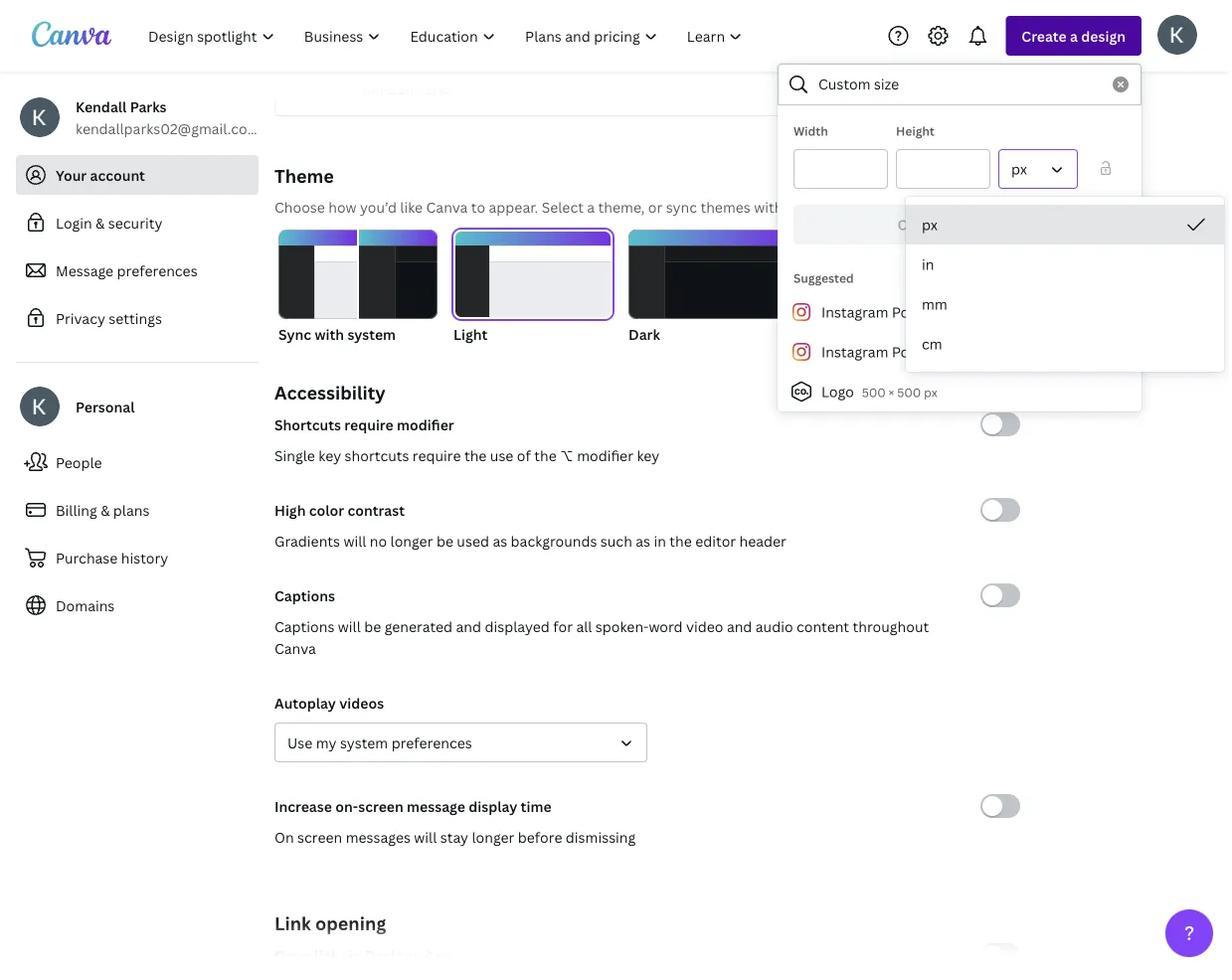 Task type: vqa. For each thing, say whether or not it's contained in the screenshot.
the middle the
yes



Task type: locate. For each thing, give the bounding box(es) containing it.
the left editor
[[670, 532, 692, 551]]

& for billing
[[101, 501, 110, 520]]

0 vertical spatial &
[[96, 213, 105, 232]]

use
[[490, 446, 514, 465]]

& left plans
[[101, 501, 110, 520]]

0 vertical spatial require
[[344, 415, 394, 434]]

to
[[471, 197, 486, 216]]

instagram
[[822, 303, 889, 322], [822, 343, 889, 362]]

0 horizontal spatial canva
[[275, 639, 316, 658]]

will left 'stay'
[[414, 828, 437, 847]]

width
[[794, 123, 828, 139]]

1 vertical spatial longer
[[472, 828, 515, 847]]

modifier
[[397, 415, 454, 434], [577, 446, 634, 465]]

canva inside theme choose how you'd like canva to appear. select a theme, or sync themes with your system preferences.
[[426, 197, 468, 216]]

on screen messages will stay longer before dismissing
[[275, 828, 636, 847]]

post left mm
[[892, 303, 922, 322]]

0 horizontal spatial kendall
[[76, 97, 127, 116]]

1 post from the top
[[892, 303, 922, 322]]

parks
[[417, 79, 453, 98], [130, 97, 167, 116]]

1 vertical spatial will
[[338, 617, 361, 636]]

0 vertical spatial with
[[754, 197, 783, 216]]

0 horizontal spatial be
[[364, 617, 381, 636]]

in right such
[[654, 532, 666, 551]]

privacy settings
[[56, 309, 162, 328]]

preferences up 'message'
[[392, 734, 472, 752]]

0 horizontal spatial modifier
[[397, 415, 454, 434]]

1 vertical spatial be
[[364, 617, 381, 636]]

screen down increase
[[297, 828, 342, 847]]

as right such
[[636, 532, 651, 551]]

used
[[457, 532, 489, 551]]

1 horizontal spatial in
[[654, 532, 666, 551]]

1 horizontal spatial screen
[[358, 797, 404, 816]]

Height number field
[[909, 150, 978, 188]]

mm button
[[906, 284, 1224, 324]]

1 vertical spatial captions
[[275, 617, 335, 636]]

0 horizontal spatial a
[[587, 197, 595, 216]]

2 vertical spatial will
[[414, 828, 437, 847]]

my
[[316, 734, 337, 752]]

0 horizontal spatial require
[[344, 415, 394, 434]]

canva
[[426, 197, 468, 216], [275, 639, 316, 658]]

with
[[754, 197, 783, 216], [315, 325, 344, 344]]

×
[[889, 384, 895, 401]]

0 vertical spatial system
[[821, 197, 869, 216]]

screen up messages
[[358, 797, 404, 816]]

the
[[464, 446, 487, 465], [534, 446, 557, 465], [670, 532, 692, 551]]

contrast
[[348, 501, 405, 520]]

captions down the gradients
[[275, 586, 335, 605]]

2 horizontal spatial in
[[922, 255, 934, 274]]

0 vertical spatial be
[[437, 532, 453, 551]]

Dark button
[[629, 230, 788, 345]]

px up px option
[[1012, 160, 1027, 179]]

purchase history
[[56, 549, 168, 567]]

captions up autoplay
[[275, 617, 335, 636]]

will inside captions will be generated and displayed for all spoken-word video and audio content throughout canva
[[338, 617, 361, 636]]

logo
[[822, 382, 854, 401]]

0 vertical spatial modifier
[[397, 415, 454, 434]]

people link
[[16, 443, 259, 482]]

parks down 'top level navigation' element
[[417, 79, 453, 98]]

people
[[56, 453, 102, 472]]

login
[[56, 213, 92, 232]]

select
[[542, 197, 584, 216]]

1 horizontal spatial longer
[[472, 828, 515, 847]]

kendall parks kendallparks02@gmail.com
[[76, 97, 260, 138]]

word
[[649, 617, 683, 636]]

longer right no
[[390, 532, 433, 551]]

system right your
[[821, 197, 869, 216]]

parks inside kendall parks kendallparks02@gmail.com
[[130, 97, 167, 116]]

0 horizontal spatial create
[[898, 215, 943, 234]]

be left the used
[[437, 532, 453, 551]]

desktop
[[365, 946, 421, 965]]

on
[[275, 828, 294, 847]]

link
[[275, 912, 311, 936]]

a
[[1070, 26, 1078, 45], [587, 197, 595, 216]]

in right links
[[349, 946, 362, 965]]

design inside button
[[977, 215, 1022, 234]]

0 horizontal spatial key
[[319, 446, 341, 465]]

0 horizontal spatial with
[[315, 325, 344, 344]]

create up search search box
[[1022, 26, 1067, 45]]

1 vertical spatial post
[[892, 343, 922, 362]]

0 horizontal spatial 500
[[862, 384, 886, 401]]

Sync with system button
[[278, 230, 438, 345]]

list
[[778, 292, 1142, 412]]

parks for kendall parks kendallparks02@gmail.com
[[130, 97, 167, 116]]

1 vertical spatial preferences
[[392, 734, 472, 752]]

1 vertical spatial instagram
[[822, 343, 889, 362]]

or
[[648, 197, 663, 216]]

be left generated in the bottom left of the page
[[364, 617, 381, 636]]

1 vertical spatial px
[[922, 215, 938, 234]]

with left your
[[754, 197, 783, 216]]

1 horizontal spatial parks
[[417, 79, 453, 98]]

shortcuts require modifier
[[275, 415, 454, 434]]

kendall parks image
[[1158, 15, 1198, 54]]

the left ⌥
[[534, 446, 557, 465]]

design inside dropdown button
[[1081, 26, 1126, 45]]

all
[[576, 617, 592, 636]]

canva left to
[[426, 197, 468, 216]]

1 horizontal spatial design
[[1081, 26, 1126, 45]]

login & security
[[56, 213, 163, 232]]

0 vertical spatial a
[[1070, 26, 1078, 45]]

500 left '×'
[[862, 384, 886, 401]]

purchase history link
[[16, 538, 259, 578]]

create for create a design
[[1022, 26, 1067, 45]]

design right new
[[977, 215, 1022, 234]]

backgrounds
[[511, 532, 597, 551]]

key right single
[[319, 446, 341, 465]]

2 instagram from the top
[[822, 343, 889, 362]]

2 horizontal spatial the
[[670, 532, 692, 551]]

longer down display
[[472, 828, 515, 847]]

system
[[821, 197, 869, 216], [347, 325, 396, 344], [340, 734, 388, 752]]

modifier up single key shortcuts require the use of the ⌥ modifier key
[[397, 415, 454, 434]]

system up accessibility
[[347, 325, 396, 344]]

messages
[[346, 828, 411, 847]]

instagram up logo
[[822, 343, 889, 362]]

will left generated in the bottom left of the page
[[338, 617, 361, 636]]

parks up kendallparks02@gmail.com
[[130, 97, 167, 116]]

kendallparks02@gmail.com
[[76, 119, 260, 138]]

your
[[56, 166, 87, 185]]

0 vertical spatial screen
[[358, 797, 404, 816]]

with inside sync with system button
[[315, 325, 344, 344]]

key right ⌥
[[637, 446, 660, 465]]

0 vertical spatial create
[[1022, 26, 1067, 45]]

1 horizontal spatial create
[[1022, 26, 1067, 45]]

screen
[[358, 797, 404, 816], [297, 828, 342, 847]]

require
[[344, 415, 394, 434], [413, 446, 461, 465]]

in inside 'button'
[[922, 255, 934, 274]]

kendall parks
[[363, 79, 453, 98]]

design
[[1081, 26, 1126, 45], [977, 215, 1022, 234]]

instagram post (square)
[[822, 303, 982, 322]]

1 horizontal spatial a
[[1070, 26, 1078, 45]]

shortcuts
[[345, 446, 409, 465]]

1 captions from the top
[[275, 586, 335, 605]]

1 vertical spatial with
[[315, 325, 344, 344]]

1 horizontal spatial key
[[637, 446, 660, 465]]

will for no
[[344, 532, 366, 551]]

1 vertical spatial screen
[[297, 828, 342, 847]]

system right my
[[340, 734, 388, 752]]

px left new
[[922, 215, 938, 234]]

will left no
[[344, 532, 366, 551]]

and left displayed
[[456, 617, 481, 636]]

500 right '×'
[[897, 384, 921, 401]]

Light button
[[454, 230, 613, 345]]

modifier right ⌥
[[577, 446, 634, 465]]

mm option
[[906, 284, 1224, 324]]

instagram down suggested
[[822, 303, 889, 322]]

1 horizontal spatial kendall
[[363, 79, 413, 98]]

system inside theme choose how you'd like canva to appear. select a theme, or sync themes with your system preferences.
[[821, 197, 869, 216]]

2 500 from the left
[[897, 384, 921, 401]]

as right the used
[[493, 532, 507, 551]]

single key shortcuts require the use of the ⌥ modifier key
[[275, 446, 660, 465]]

0 horizontal spatial design
[[977, 215, 1022, 234]]

kendall inside kendall parks kendallparks02@gmail.com
[[76, 97, 127, 116]]

be inside captions will be generated and displayed for all spoken-word video and audio content throughout canva
[[364, 617, 381, 636]]

design for create a design
[[1081, 26, 1126, 45]]

0 vertical spatial canva
[[426, 197, 468, 216]]

in up mm
[[922, 255, 934, 274]]

message
[[56, 261, 113, 280]]

system inside sync with system button
[[347, 325, 396, 344]]

sync
[[666, 197, 697, 216]]

2 captions from the top
[[275, 617, 335, 636]]

0 vertical spatial will
[[344, 532, 366, 551]]

require up shortcuts
[[344, 415, 394, 434]]

0 vertical spatial px
[[1012, 160, 1027, 179]]

create inside dropdown button
[[1022, 26, 1067, 45]]

canva up autoplay
[[275, 639, 316, 658]]

2 and from the left
[[727, 617, 752, 636]]

kendall for kendall parks kendallparks02@gmail.com
[[76, 97, 127, 116]]

create left new
[[898, 215, 943, 234]]

0 vertical spatial longer
[[390, 532, 433, 551]]

design left kendall parks image
[[1081, 26, 1126, 45]]

1 vertical spatial modifier
[[577, 446, 634, 465]]

stay
[[440, 828, 468, 847]]

kendall down 'top level navigation' element
[[363, 79, 413, 98]]

a inside dropdown button
[[1070, 26, 1078, 45]]

system inside 'use my system preferences' button
[[340, 734, 388, 752]]

suggested
[[794, 270, 854, 286]]

key
[[319, 446, 341, 465], [637, 446, 660, 465]]

post
[[892, 303, 922, 322], [892, 343, 922, 362]]

link opening
[[275, 912, 386, 936]]

2 post from the top
[[892, 343, 922, 362]]

0 vertical spatial captions
[[275, 586, 335, 605]]

1 vertical spatial design
[[977, 215, 1022, 234]]

2 vertical spatial in
[[349, 946, 362, 965]]

1 instagram from the top
[[822, 303, 889, 322]]

captions inside captions will be generated and displayed for all spoken-word video and audio content throughout canva
[[275, 617, 335, 636]]

1 vertical spatial system
[[347, 325, 396, 344]]

1 vertical spatial require
[[413, 446, 461, 465]]

1 horizontal spatial 500
[[897, 384, 921, 401]]

with right sync at the left
[[315, 325, 344, 344]]

0 vertical spatial preferences
[[117, 261, 198, 280]]

post left cm
[[892, 343, 922, 362]]

0 horizontal spatial parks
[[130, 97, 167, 116]]

accessibility
[[275, 380, 386, 405]]

high color contrast
[[275, 501, 405, 520]]

0 horizontal spatial and
[[456, 617, 481, 636]]

1 vertical spatial &
[[101, 501, 110, 520]]

create inside button
[[898, 215, 943, 234]]

px option
[[906, 205, 1224, 245]]

px right '×'
[[924, 384, 938, 401]]

require right shortcuts
[[413, 446, 461, 465]]

spoken-
[[596, 617, 649, 636]]

1 vertical spatial create
[[898, 215, 943, 234]]

2 vertical spatial system
[[340, 734, 388, 752]]

1 horizontal spatial preferences
[[392, 734, 472, 752]]

theme,
[[598, 197, 645, 216]]

captions
[[275, 586, 335, 605], [275, 617, 335, 636]]

gradients will no longer be used as backgrounds such as in the editor header
[[275, 532, 787, 551]]

1 horizontal spatial and
[[727, 617, 752, 636]]

0 vertical spatial design
[[1081, 26, 1126, 45]]

0 horizontal spatial as
[[493, 532, 507, 551]]

increase
[[275, 797, 332, 816]]

0 horizontal spatial longer
[[390, 532, 433, 551]]

(square)
[[925, 303, 982, 322]]

create new design button
[[794, 205, 1126, 245]]

1 horizontal spatial be
[[437, 532, 453, 551]]

2 vertical spatial px
[[924, 384, 938, 401]]

single
[[275, 446, 315, 465]]

canva inside captions will be generated and displayed for all spoken-word video and audio content throughout canva
[[275, 639, 316, 658]]

message preferences
[[56, 261, 198, 280]]

will for be
[[338, 617, 361, 636]]

kendall for kendall parks
[[363, 79, 413, 98]]

0 vertical spatial instagram
[[822, 303, 889, 322]]

1 horizontal spatial as
[[636, 532, 651, 551]]

will
[[344, 532, 366, 551], [338, 617, 361, 636], [414, 828, 437, 847]]

0 vertical spatial in
[[922, 255, 934, 274]]

captions for captions will be generated and displayed for all spoken-word video and audio content throughout canva
[[275, 617, 335, 636]]

Use my system preferences button
[[275, 723, 648, 763]]

domains
[[56, 596, 115, 615]]

captions for captions
[[275, 586, 335, 605]]

0 vertical spatial post
[[892, 303, 922, 322]]

new
[[946, 215, 974, 234]]

1 as from the left
[[493, 532, 507, 551]]

the left the use
[[464, 446, 487, 465]]

display
[[469, 797, 517, 816]]

in option
[[906, 245, 1224, 284]]

& right login
[[96, 213, 105, 232]]

kendall up your account
[[76, 97, 127, 116]]

time
[[521, 797, 552, 816]]

dark
[[629, 325, 660, 344]]

1 horizontal spatial canva
[[426, 197, 468, 216]]

and right 'video' on the right bottom
[[727, 617, 752, 636]]

1 vertical spatial a
[[587, 197, 595, 216]]

1 vertical spatial canva
[[275, 639, 316, 658]]

0 horizontal spatial preferences
[[117, 261, 198, 280]]

preferences up privacy settings link
[[117, 261, 198, 280]]

1 horizontal spatial with
[[754, 197, 783, 216]]



Task type: describe. For each thing, give the bounding box(es) containing it.
billing & plans link
[[16, 490, 259, 530]]

for
[[553, 617, 573, 636]]

0 horizontal spatial in
[[349, 946, 362, 965]]

px inside logo 500 × 500 px
[[924, 384, 938, 401]]

1 vertical spatial in
[[654, 532, 666, 551]]

1 and from the left
[[456, 617, 481, 636]]

login & security link
[[16, 203, 259, 243]]

such
[[601, 532, 632, 551]]

your
[[787, 197, 817, 216]]

generated
[[385, 617, 453, 636]]

units: px list box
[[906, 205, 1224, 364]]

app
[[425, 946, 452, 965]]

1 horizontal spatial the
[[534, 446, 557, 465]]

sync
[[278, 325, 311, 344]]

videos
[[339, 694, 384, 713]]

a inside theme choose how you'd like canva to appear. select a theme, or sync themes with your system preferences.
[[587, 197, 595, 216]]

privacy
[[56, 309, 105, 328]]

your account
[[56, 166, 145, 185]]

height
[[896, 123, 935, 139]]

create a design
[[1022, 26, 1126, 45]]

instagram for instagram post (square)
[[822, 303, 889, 322]]

parks for kendall parks
[[417, 79, 453, 98]]

1 horizontal spatial modifier
[[577, 446, 634, 465]]

post for (square)
[[892, 303, 922, 322]]

create new design
[[898, 215, 1022, 234]]

preferences.
[[872, 197, 956, 216]]

with inside theme choose how you'd like canva to appear. select a theme, or sync themes with your system preferences.
[[754, 197, 783, 216]]

appear.
[[489, 197, 538, 216]]

sync with system
[[278, 325, 396, 344]]

mm
[[922, 295, 948, 314]]

px inside option
[[922, 215, 938, 234]]

create for create new design
[[898, 215, 943, 234]]

theme
[[275, 164, 334, 188]]

Search search field
[[819, 66, 1101, 103]]

header
[[740, 532, 787, 551]]

list containing instagram post (square)
[[778, 292, 1142, 412]]

of
[[517, 446, 531, 465]]

like
[[400, 197, 423, 216]]

top level navigation element
[[135, 16, 759, 56]]

throughout
[[853, 617, 929, 636]]

autoplay videos
[[275, 694, 384, 713]]

displayed
[[485, 617, 550, 636]]

0 horizontal spatial screen
[[297, 828, 342, 847]]

(portrait)
[[925, 343, 986, 362]]

choose
[[275, 197, 325, 216]]

gradients
[[275, 532, 340, 551]]

system for use my system preferences
[[340, 734, 388, 752]]

message
[[407, 797, 465, 816]]

instagram post (square) link
[[778, 292, 1142, 332]]

open
[[275, 946, 311, 965]]

system for sync with system
[[347, 325, 396, 344]]

1 key from the left
[[319, 446, 341, 465]]

video
[[686, 617, 724, 636]]

cm
[[922, 335, 943, 354]]

2 as from the left
[[636, 532, 651, 551]]

increase on-screen message display time
[[275, 797, 552, 816]]

domains link
[[16, 586, 259, 626]]

plans
[[113, 501, 150, 520]]

open links in desktop app
[[275, 946, 452, 965]]

preferences inside button
[[392, 734, 472, 752]]

you'd
[[360, 197, 397, 216]]

how
[[328, 197, 357, 216]]

shortcuts
[[275, 415, 341, 434]]

cm option
[[906, 324, 1224, 364]]

content
[[797, 617, 850, 636]]

opening
[[315, 912, 386, 936]]

logo 500 × 500 px
[[822, 382, 938, 401]]

billing
[[56, 501, 97, 520]]

0 horizontal spatial the
[[464, 446, 487, 465]]

& for login
[[96, 213, 105, 232]]

no
[[370, 532, 387, 551]]

post for (portrait)
[[892, 343, 922, 362]]

use
[[287, 734, 313, 752]]

in button
[[906, 245, 1224, 284]]

use my system preferences
[[287, 734, 472, 752]]

autoplay
[[275, 694, 336, 713]]

editor
[[695, 532, 736, 551]]

personal
[[76, 397, 135, 416]]

design for create new design
[[977, 215, 1022, 234]]

links
[[315, 946, 346, 965]]

history
[[121, 549, 168, 567]]

1 horizontal spatial require
[[413, 446, 461, 465]]

themes
[[701, 197, 751, 216]]

cm button
[[906, 324, 1224, 364]]

instagram for instagram post (portrait)
[[822, 343, 889, 362]]

billing & plans
[[56, 501, 150, 520]]

⌥
[[560, 446, 574, 465]]

px button
[[906, 205, 1224, 245]]

security
[[108, 213, 163, 232]]

purchase
[[56, 549, 118, 567]]

your account link
[[16, 155, 259, 195]]

high
[[275, 501, 306, 520]]

2 key from the left
[[637, 446, 660, 465]]

Units: px button
[[999, 149, 1078, 189]]

account
[[90, 166, 145, 185]]

1 500 from the left
[[862, 384, 886, 401]]



